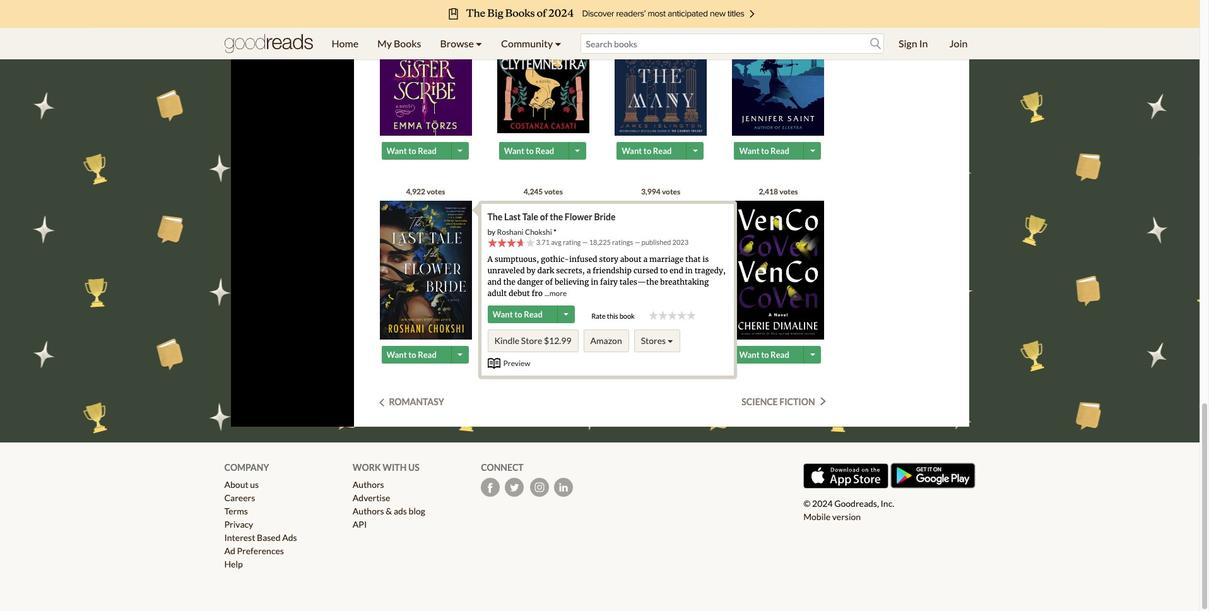 Task type: vqa. For each thing, say whether or not it's contained in the screenshot.
Sign In link
yes



Task type: locate. For each thing, give the bounding box(es) containing it.
fro
[[532, 288, 543, 298]]

1 vertical spatial of
[[546, 277, 553, 286]]

a sumptuous, gothic-infused story about a marriage that is unraveled by dark secrets, a friendship cursed to end in tragedy, and the danger of believing in fairy tales—the breathtaking adult debut fro
[[488, 254, 726, 298]]

0 horizontal spatial ▾
[[476, 37, 483, 49]]

story
[[599, 254, 619, 264]]

authors
[[353, 479, 384, 490], [353, 506, 384, 516]]

authors down advertise
[[353, 506, 384, 516]]

inc.
[[881, 498, 895, 509]]

amazon
[[591, 335, 622, 346]]

the will of the many by james  islington image
[[615, 0, 707, 136]]

science fiction
[[742, 396, 816, 407]]

help
[[224, 559, 243, 569]]

us right with at the bottom left of page
[[409, 462, 420, 473]]

ads
[[394, 506, 407, 516]]

about
[[224, 479, 249, 490]]

a
[[644, 254, 648, 264], [587, 266, 591, 275]]

of
[[540, 211, 548, 222], [546, 277, 553, 286]]

to up 4,922
[[409, 146, 417, 156]]

ad
[[224, 545, 235, 556]]

read down fro
[[524, 309, 543, 319]]

mobile version link
[[804, 511, 861, 522]]

want up "4,245"
[[504, 146, 525, 156]]

roshani
[[497, 227, 524, 237]]

and
[[488, 277, 502, 286]]

votes for 2,418 votes
[[780, 187, 799, 196]]

the
[[550, 211, 563, 222], [504, 277, 516, 286]]

...more link
[[545, 288, 567, 298]]

browse ▾
[[440, 37, 483, 49]]

want down stores ▾
[[622, 350, 642, 360]]

▾ inside community ▾ popup button
[[555, 37, 562, 49]]

votes for 3,994 votes
[[662, 187, 681, 196]]

read up 'science fiction'
[[771, 350, 790, 360]]

0 vertical spatial the
[[550, 211, 563, 222]]

1 ▾ from the left
[[476, 37, 483, 49]]

in
[[686, 266, 693, 275], [591, 277, 599, 286]]

1 authors from the top
[[353, 479, 384, 490]]

read up romantasy
[[418, 350, 437, 360]]

want to read button
[[382, 142, 453, 160], [499, 142, 571, 160], [617, 142, 688, 160], [735, 142, 806, 160], [488, 305, 559, 323], [382, 346, 453, 363], [499, 346, 571, 363], [617, 346, 688, 363], [735, 346, 806, 363]]

1 horizontal spatial ▾
[[555, 37, 562, 49]]

preferences
[[237, 545, 284, 556]]

terms
[[224, 506, 248, 516]]

1 votes from the left
[[427, 187, 446, 196]]

0 vertical spatial us
[[409, 462, 420, 473]]

work with us
[[353, 462, 420, 473]]

by up danger
[[527, 266, 536, 275]]

rating
[[563, 238, 581, 246]]

to down debut
[[515, 309, 523, 319]]

4,922
[[406, 187, 426, 196]]

interest
[[224, 532, 255, 543]]

1 horizontal spatial us
[[409, 462, 420, 473]]

0 vertical spatial authors
[[353, 479, 384, 490]]

0 vertical spatial a
[[644, 254, 648, 264]]

0 horizontal spatial —
[[583, 238, 588, 246]]

1 — from the left
[[583, 238, 588, 246]]

votes right 3,994
[[662, 187, 681, 196]]

want to read up 3,994
[[622, 146, 672, 156]]

is
[[703, 254, 709, 264]]

2 ▾ from the left
[[555, 37, 562, 49]]

mobile
[[804, 511, 831, 522]]

download app for android image
[[891, 463, 976, 489]]

$12.99
[[544, 335, 572, 346]]

to
[[409, 146, 417, 156], [526, 146, 534, 156], [644, 146, 652, 156], [762, 146, 770, 156], [661, 266, 668, 275], [515, 309, 523, 319], [409, 350, 417, 360], [526, 350, 534, 360], [644, 350, 652, 360], [762, 350, 770, 360]]

1 vertical spatial the
[[504, 277, 516, 286]]

a up cursed
[[644, 254, 648, 264]]

to up 3,994
[[644, 146, 652, 156]]

us right about
[[250, 479, 259, 490]]

read up the 3,994 votes on the right of page
[[653, 146, 672, 156]]

read up 4,245 votes
[[536, 146, 555, 156]]

read up 2,418 votes
[[771, 146, 790, 156]]

▾ right browse
[[476, 37, 483, 49]]

of down the dark
[[546, 277, 553, 286]]

1 vertical spatial by
[[527, 266, 536, 275]]

in left fairy on the top of the page
[[591, 277, 599, 286]]

rate this book
[[592, 312, 635, 320]]

join link
[[941, 28, 978, 59]]

to up "4,245"
[[526, 146, 534, 156]]

— right rating
[[583, 238, 588, 246]]

debut
[[509, 288, 530, 298]]

to down stores ▾
[[644, 350, 652, 360]]

want up 'science'
[[740, 350, 760, 360]]

▾ right community
[[555, 37, 562, 49]]

my
[[378, 37, 392, 49]]

1 vertical spatial in
[[591, 277, 599, 286]]

preview
[[504, 358, 531, 368]]

blog
[[409, 506, 426, 516]]

in down that
[[686, 266, 693, 275]]

infused
[[570, 254, 598, 264]]

flower
[[565, 211, 593, 222]]

— right ratings
[[635, 238, 641, 246]]

want
[[387, 146, 407, 156], [504, 146, 525, 156], [622, 146, 642, 156], [740, 146, 760, 156], [493, 309, 513, 319], [387, 350, 407, 360], [504, 350, 525, 360], [622, 350, 642, 360], [740, 350, 760, 360]]

believing
[[555, 277, 589, 286]]

1 vertical spatial a
[[587, 266, 591, 275]]

1 horizontal spatial the
[[550, 211, 563, 222]]

votes right 2,418
[[780, 187, 799, 196]]

stores ▾ link
[[634, 329, 681, 352]]

about
[[621, 254, 642, 264]]

▾ inside browse ▾ dropdown button
[[476, 37, 483, 49]]

0 vertical spatial in
[[686, 266, 693, 275]]

stores ▾
[[641, 335, 674, 346]]

a down the infused
[[587, 266, 591, 275]]

2 votes from the left
[[545, 187, 563, 196]]

gothic-
[[541, 254, 570, 264]]

Search for books to add to your shelves search field
[[581, 33, 885, 54]]

by
[[488, 227, 496, 237], [527, 266, 536, 275]]

menu
[[322, 28, 571, 59]]

company
[[224, 462, 269, 473]]

avg
[[551, 238, 562, 246]]

2024
[[813, 498, 833, 509]]

the inside a sumptuous, gothic-infused story about a marriage that is unraveled by dark secrets, a friendship cursed to end in tragedy, and the danger of believing in fairy tales—the breathtaking adult debut fro
[[504, 277, 516, 286]]

votes
[[427, 187, 446, 196], [545, 187, 563, 196], [662, 187, 681, 196], [780, 187, 799, 196]]

4 votes from the left
[[780, 187, 799, 196]]

0 horizontal spatial the
[[504, 277, 516, 286]]

read down kindle store $12.99
[[536, 350, 555, 360]]

0 horizontal spatial by
[[488, 227, 496, 237]]

authors up advertise link
[[353, 479, 384, 490]]

4,922 votes
[[406, 187, 446, 196]]

of right tale
[[540, 211, 548, 222]]

2023
[[673, 238, 689, 246]]

1 vertical spatial authors
[[353, 506, 384, 516]]

danger
[[518, 277, 544, 286]]

tragedy,
[[695, 266, 726, 275]]

to inside a sumptuous, gothic-infused story about a marriage that is unraveled by dark secrets, a friendship cursed to end in tragedy, and the danger of believing in fairy tales—the breathtaking adult debut fro
[[661, 266, 668, 275]]

0 vertical spatial of
[[540, 211, 548, 222]]

the up *
[[550, 211, 563, 222]]

the
[[488, 211, 503, 222]]

*
[[554, 227, 557, 237]]

ad preferences link
[[224, 545, 284, 556]]

the inside the last tale of the flower bride by roshani chokshi *
[[550, 211, 563, 222]]

1 horizontal spatial a
[[644, 254, 648, 264]]

of inside a sumptuous, gothic-infused story about a marriage that is unraveled by dark secrets, a friendship cursed to end in tragedy, and the danger of believing in fairy tales—the breathtaking adult debut fro
[[546, 277, 553, 286]]

0 horizontal spatial a
[[587, 266, 591, 275]]

science
[[742, 396, 778, 407]]

&
[[386, 506, 392, 516]]

1 horizontal spatial —
[[635, 238, 641, 246]]

0 horizontal spatial in
[[591, 277, 599, 286]]

atalanta by jennifer saint image
[[733, 0, 825, 136]]

authors advertise authors & ads blog api
[[353, 479, 426, 530]]

end
[[670, 266, 684, 275]]

read
[[418, 146, 437, 156], [536, 146, 555, 156], [653, 146, 672, 156], [771, 146, 790, 156], [524, 309, 543, 319], [418, 350, 437, 360], [536, 350, 555, 360], [653, 350, 672, 360], [771, 350, 790, 360]]

rate
[[592, 312, 606, 320]]

votes right "4,245"
[[545, 187, 563, 196]]

read down stores ▾
[[653, 350, 672, 360]]

to down marriage
[[661, 266, 668, 275]]

the down unraveled
[[504, 277, 516, 286]]

that
[[686, 254, 701, 264]]

published
[[642, 238, 672, 246]]

1 horizontal spatial by
[[527, 266, 536, 275]]

sign
[[899, 37, 918, 49]]

fiction
[[780, 396, 816, 407]]

3 votes from the left
[[662, 187, 681, 196]]

want to read up 'science'
[[740, 350, 790, 360]]

my books
[[378, 37, 422, 49]]

0 horizontal spatial us
[[250, 479, 259, 490]]

Search books text field
[[581, 33, 885, 54]]

victory city by salman rushdie image
[[498, 201, 590, 340]]

by down the
[[488, 227, 496, 237]]

help link
[[224, 559, 243, 569]]

1 horizontal spatial in
[[686, 266, 693, 275]]

votes right 4,922
[[427, 187, 446, 196]]

1 vertical spatial us
[[250, 479, 259, 490]]

based
[[257, 532, 281, 543]]

3.71
[[537, 238, 550, 246]]

want up 4,922
[[387, 146, 407, 156]]

want to read
[[387, 146, 437, 156], [504, 146, 555, 156], [622, 146, 672, 156], [740, 146, 790, 156], [493, 309, 543, 319], [387, 350, 437, 360], [504, 350, 555, 360], [622, 350, 672, 360], [740, 350, 790, 360]]

bride
[[594, 211, 616, 222]]

0 vertical spatial by
[[488, 227, 496, 237]]



Task type: describe. For each thing, give the bounding box(es) containing it.
to up romantasy link
[[409, 350, 417, 360]]

want up 2,418
[[740, 146, 760, 156]]

3.71 avg rating — 18,225 ratings
[[535, 238, 634, 246]]

version
[[833, 511, 861, 522]]

clytemnestra by costanza casati image
[[498, 0, 590, 133]]

goodreads,
[[835, 498, 880, 509]]

tales—the
[[620, 277, 659, 286]]

amazon link
[[584, 329, 629, 352]]

privacy
[[224, 519, 253, 530]]

want up romantasy link
[[387, 350, 407, 360]]

breathtaking
[[661, 277, 709, 286]]

join
[[950, 37, 968, 49]]

by inside a sumptuous, gothic-infused story about a marriage that is unraveled by dark secrets, a friendship cursed to end in tragedy, and the danger of believing in fairy tales—the breathtaking adult debut fro
[[527, 266, 536, 275]]

▾ for browse ▾
[[476, 37, 483, 49]]

the last tale of the flower bride by roshani chokshi *
[[488, 211, 616, 237]]

want down kindle
[[504, 350, 525, 360]]

2,418 votes
[[759, 187, 799, 196]]

about us careers terms privacy interest based ads ad preferences help
[[224, 479, 297, 569]]

advertise
[[353, 492, 390, 503]]

secrets,
[[556, 266, 585, 275]]

kindle store $12.99
[[495, 335, 572, 346]]

votes for 4,922 votes
[[427, 187, 446, 196]]

of inside the last tale of the flower bride by roshani chokshi *
[[540, 211, 548, 222]]

want to read down debut
[[493, 309, 543, 319]]

sign in link
[[890, 28, 938, 59]]

▾ for community ▾
[[555, 37, 562, 49]]

romantasy link
[[379, 396, 445, 407]]

want to read up 4,922
[[387, 146, 437, 156]]

browse
[[440, 37, 474, 49]]

3,994 votes
[[642, 187, 681, 196]]

kindle
[[495, 335, 520, 346]]

api
[[353, 519, 367, 530]]

the last tale of the flower bride link
[[488, 211, 616, 222]]

this
[[607, 312, 619, 320]]

venco by cherie dimaline image
[[733, 201, 825, 341]]

careers link
[[224, 492, 255, 503]]

books
[[394, 37, 422, 49]]

preview link
[[488, 358, 534, 369]]

store
[[522, 335, 543, 346]]

want to read up romantasy link
[[387, 350, 437, 360]]

2,418
[[759, 187, 779, 196]]

the most anticipated books of 2024 image
[[95, 0, 1105, 28]]

authors link
[[353, 479, 384, 490]]

to down store
[[526, 350, 534, 360]]

©
[[804, 498, 811, 509]]

community ▾
[[501, 37, 562, 49]]

privacy link
[[224, 519, 253, 530]]

4,245
[[524, 187, 543, 196]]

cursed
[[634, 266, 659, 275]]

2 authors from the top
[[353, 506, 384, 516]]

fairy
[[601, 277, 618, 286]]

about us link
[[224, 479, 259, 490]]

goodreads on twitter image
[[505, 478, 524, 497]]

advertise link
[[353, 492, 390, 503]]

want up 3,994
[[622, 146, 642, 156]]

dark
[[538, 266, 555, 275]]

goodreads on linkedin image
[[555, 478, 574, 497]]

ratings
[[613, 238, 634, 246]]

goodreads on instagram image
[[531, 478, 550, 497]]

want to read down store
[[504, 350, 555, 360]]

chokshi
[[525, 227, 552, 237]]

romantasy
[[389, 396, 445, 407]]

the last tale of the flower bride by roshani chokshi image
[[380, 201, 472, 341]]

read up 4,922 votes at the left
[[418, 146, 437, 156]]

connect
[[481, 462, 524, 473]]

sumptuous,
[[495, 254, 539, 264]]

community ▾ button
[[492, 28, 571, 59]]

sign in
[[899, 37, 929, 49]]

careers
[[224, 492, 255, 503]]

4,245 votes
[[524, 187, 563, 196]]

votes for 4,245 votes
[[545, 187, 563, 196]]

goodreads on facebook image
[[481, 478, 500, 497]]

download app for ios image
[[804, 463, 889, 489]]

my books link
[[368, 28, 431, 59]]

by inside the last tale of the flower bride by roshani chokshi *
[[488, 227, 496, 237]]

last
[[505, 211, 521, 222]]

18,225
[[590, 238, 611, 246]]

want down adult
[[493, 309, 513, 319]]

book
[[620, 312, 635, 320]]

adult
[[488, 288, 507, 298]]

menu containing home
[[322, 28, 571, 59]]

browse ▾ button
[[431, 28, 492, 59]]

to up 'science'
[[762, 350, 770, 360]]

api link
[[353, 519, 367, 530]]

...more
[[545, 288, 567, 298]]

want to read down stores ▾
[[622, 350, 672, 360]]

— published 2023
[[634, 238, 689, 246]]

authors & ads blog link
[[353, 506, 426, 516]]

to up 2,418
[[762, 146, 770, 156]]

witch king by martha wells image
[[615, 201, 707, 343]]

with
[[383, 462, 407, 473]]

home link
[[322, 28, 368, 59]]

work
[[353, 462, 381, 473]]

in
[[920, 37, 929, 49]]

tale
[[523, 211, 539, 222]]

us inside the about us careers terms privacy interest based ads ad preferences help
[[250, 479, 259, 490]]

kindle store $12.99 link
[[488, 329, 579, 352]]

friendship
[[593, 266, 632, 275]]

want to read up "4,245"
[[504, 146, 555, 156]]

ink blood sister scribe by emma törzs image
[[380, 0, 472, 136]]

home
[[332, 37, 359, 49]]

want to read up 2,418
[[740, 146, 790, 156]]

2 — from the left
[[635, 238, 641, 246]]



